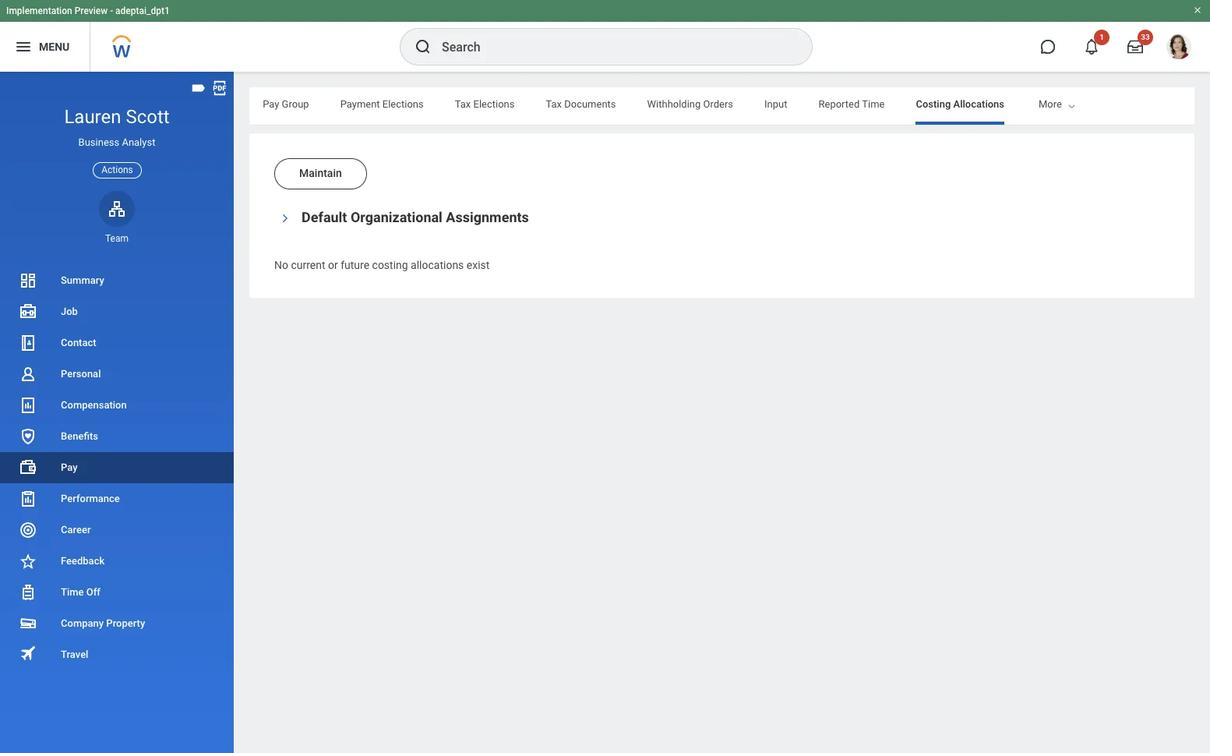 Task type: vqa. For each thing, say whether or not it's contained in the screenshot.
Actions popup button
yes



Task type: locate. For each thing, give the bounding box(es) containing it.
reported
[[819, 98, 860, 110]]

summary image
[[19, 271, 37, 290]]

1 elections from the left
[[383, 98, 424, 110]]

summary link
[[0, 265, 234, 296]]

tag image
[[190, 80, 207, 97]]

contact image
[[19, 334, 37, 352]]

pay link
[[0, 452, 234, 483]]

withholding orders
[[648, 98, 734, 110]]

off
[[86, 586, 101, 598]]

time right reported
[[862, 98, 885, 110]]

chevron down image
[[280, 209, 291, 228]]

0 horizontal spatial pay
[[61, 462, 78, 473]]

pay image
[[19, 458, 37, 477]]

performance
[[61, 493, 120, 504]]

time off
[[61, 586, 101, 598]]

menu button
[[0, 22, 90, 72]]

feedback link
[[0, 546, 234, 577]]

documents
[[565, 98, 616, 110]]

1 horizontal spatial tax
[[546, 98, 562, 110]]

travel link
[[0, 639, 234, 670]]

tax
[[455, 98, 471, 110], [546, 98, 562, 110]]

1 horizontal spatial elections
[[474, 98, 515, 110]]

list containing summary
[[0, 265, 234, 670]]

job
[[61, 306, 78, 317]]

current
[[291, 259, 326, 271]]

time left off
[[61, 586, 84, 598]]

compensation link
[[0, 390, 234, 421]]

lauren
[[64, 106, 121, 128]]

company property image
[[19, 614, 37, 633]]

tax for tax documents
[[546, 98, 562, 110]]

personal image
[[19, 365, 37, 384]]

pay for pay group
[[263, 98, 279, 110]]

0 vertical spatial time
[[862, 98, 885, 110]]

pay down benefits
[[61, 462, 78, 473]]

contact link
[[0, 327, 234, 359]]

0 horizontal spatial tax
[[455, 98, 471, 110]]

list
[[0, 265, 234, 670]]

orders
[[704, 98, 734, 110]]

time
[[862, 98, 885, 110], [61, 586, 84, 598]]

personal
[[61, 368, 101, 380]]

organizational
[[351, 209, 443, 225]]

adeptai_dpt1
[[115, 5, 170, 16]]

view team image
[[108, 199, 126, 218]]

summary
[[61, 274, 104, 286]]

elections
[[383, 98, 424, 110], [474, 98, 515, 110]]

1 horizontal spatial pay
[[263, 98, 279, 110]]

0 horizontal spatial elections
[[383, 98, 424, 110]]

2 elections from the left
[[474, 98, 515, 110]]

company property link
[[0, 608, 234, 639]]

business
[[78, 137, 119, 148]]

1 horizontal spatial time
[[862, 98, 885, 110]]

0 vertical spatial pay
[[263, 98, 279, 110]]

default
[[302, 209, 347, 225]]

1
[[1100, 33, 1105, 41]]

job image
[[19, 302, 37, 321]]

pay inside 'link'
[[61, 462, 78, 473]]

job link
[[0, 296, 234, 327]]

allocations
[[954, 98, 1005, 110]]

1 vertical spatial time
[[61, 586, 84, 598]]

2 tax from the left
[[546, 98, 562, 110]]

costing
[[372, 259, 408, 271]]

1 vertical spatial pay
[[61, 462, 78, 473]]

elections for payment elections
[[383, 98, 424, 110]]

inbox large image
[[1128, 39, 1144, 55]]

tab list
[[0, 87, 1005, 125]]

group
[[282, 98, 309, 110]]

costing allocations
[[916, 98, 1005, 110]]

input
[[765, 98, 788, 110]]

pay left group
[[263, 98, 279, 110]]

Search Workday  search field
[[442, 30, 780, 64]]

contact
[[61, 337, 96, 348]]

travel image
[[19, 644, 37, 663]]

exist
[[467, 259, 490, 271]]

pay
[[263, 98, 279, 110], [61, 462, 78, 473]]

benefits image
[[19, 427, 37, 446]]

team link
[[99, 191, 135, 245]]

navigation pane region
[[0, 72, 234, 753]]

1 tax from the left
[[455, 98, 471, 110]]

allocations
[[411, 259, 464, 271]]

elections for tax elections
[[474, 98, 515, 110]]

costing
[[916, 98, 951, 110]]

0 horizontal spatial time
[[61, 586, 84, 598]]

no current or future costing allocations exist
[[274, 259, 490, 271]]

close environment banner image
[[1194, 5, 1203, 15]]

33 button
[[1119, 30, 1154, 64]]



Task type: describe. For each thing, give the bounding box(es) containing it.
pay group
[[263, 98, 309, 110]]

career link
[[0, 515, 234, 546]]

search image
[[414, 37, 433, 56]]

profile logan mcneil image
[[1167, 34, 1192, 62]]

menu banner
[[0, 0, 1211, 72]]

maintain
[[299, 167, 342, 179]]

company property
[[61, 617, 145, 629]]

feedback image
[[19, 552, 37, 571]]

payment
[[340, 98, 380, 110]]

performance link
[[0, 483, 234, 515]]

maintain button
[[274, 158, 367, 189]]

career
[[61, 524, 91, 536]]

business analyst
[[78, 137, 155, 148]]

performance image
[[19, 490, 37, 508]]

payment elections
[[340, 98, 424, 110]]

implementation
[[6, 5, 72, 16]]

pay for pay
[[61, 462, 78, 473]]

view printable version (pdf) image
[[211, 80, 228, 97]]

company
[[61, 617, 104, 629]]

travel
[[61, 649, 88, 660]]

withholding
[[648, 98, 701, 110]]

analyst
[[122, 137, 155, 148]]

tab list containing pay group
[[0, 87, 1005, 125]]

compensation image
[[19, 396, 37, 415]]

career image
[[19, 521, 37, 539]]

team lauren scott element
[[99, 232, 135, 245]]

more
[[1039, 98, 1063, 110]]

assignments
[[446, 209, 529, 225]]

33
[[1142, 33, 1151, 41]]

team
[[105, 233, 129, 244]]

personal link
[[0, 359, 234, 390]]

time off link
[[0, 577, 234, 608]]

notifications large image
[[1084, 39, 1100, 55]]

lauren scott
[[64, 106, 170, 128]]

benefits link
[[0, 421, 234, 452]]

no
[[274, 259, 288, 271]]

tax documents
[[546, 98, 616, 110]]

time inside 'time off' link
[[61, 586, 84, 598]]

1 button
[[1075, 30, 1110, 64]]

time inside tab list
[[862, 98, 885, 110]]

justify image
[[14, 37, 33, 56]]

default organizational assignments button
[[302, 209, 529, 225]]

compensation
[[61, 399, 127, 411]]

reported time
[[819, 98, 885, 110]]

menu
[[39, 40, 70, 53]]

preview
[[75, 5, 108, 16]]

time off image
[[19, 583, 37, 602]]

actions button
[[93, 162, 142, 178]]

-
[[110, 5, 113, 16]]

default organizational assignments
[[302, 209, 529, 225]]

future
[[341, 259, 370, 271]]

tax for tax elections
[[455, 98, 471, 110]]

scott
[[126, 106, 170, 128]]

or
[[328, 259, 338, 271]]

feedback
[[61, 555, 105, 567]]

actions
[[102, 164, 133, 175]]

implementation preview -   adeptai_dpt1
[[6, 5, 170, 16]]

property
[[106, 617, 145, 629]]

benefits
[[61, 430, 98, 442]]

tax elections
[[455, 98, 515, 110]]



